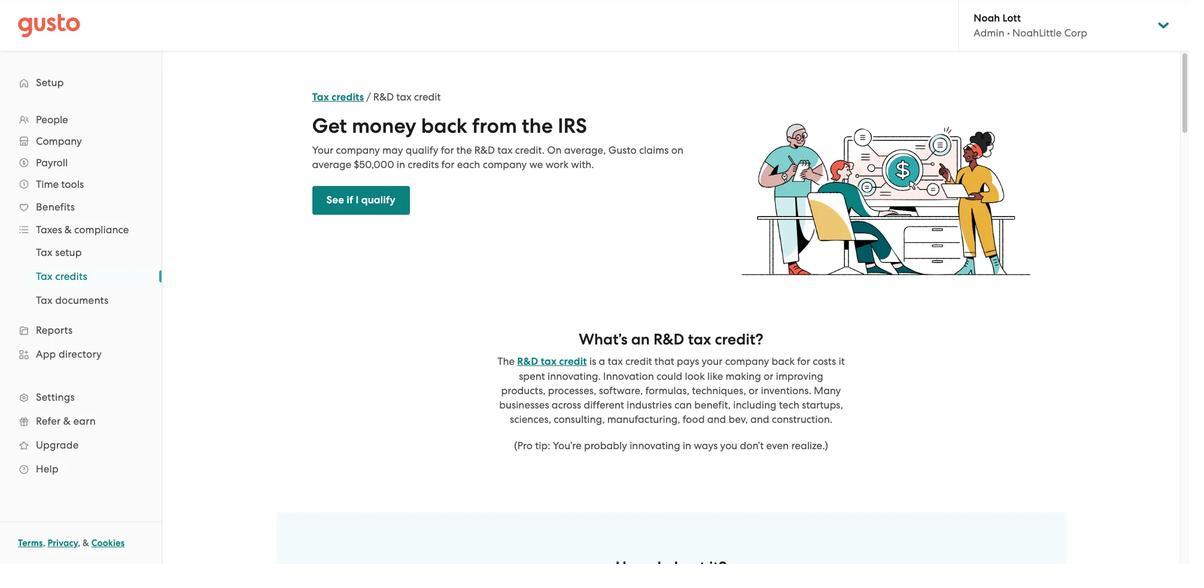 Task type: describe. For each thing, give the bounding box(es) containing it.
r&d up spent
[[517, 356, 538, 368]]

privacy link
[[48, 538, 78, 549]]

company for is
[[725, 356, 769, 368]]

see if i qualify button
[[312, 186, 410, 215]]

the
[[498, 356, 515, 368]]

setup link
[[12, 72, 150, 93]]

$50,000
[[354, 159, 394, 171]]

& for earn
[[63, 415, 71, 427]]

improving
[[776, 371, 824, 383]]

get money back from the irs your company may qualify for the r&d tax credit. on average, gusto claims on average $50,000 in credits for each company we work with.
[[312, 114, 684, 171]]

cookies
[[91, 538, 125, 549]]

tools
[[61, 178, 84, 190]]

gusto navigation element
[[0, 51, 162, 500]]

your
[[312, 144, 334, 156]]

help
[[36, 463, 59, 475]]

ways
[[694, 440, 718, 452]]

r&d up that at the bottom of the page
[[654, 330, 685, 349]]

credit for r&d
[[559, 356, 587, 368]]

it
[[839, 356, 845, 368]]

techniques,
[[692, 385, 746, 397]]

an
[[631, 330, 650, 349]]

what's
[[579, 330, 628, 349]]

can
[[675, 399, 692, 411]]

earn
[[73, 415, 96, 427]]

home image
[[18, 13, 80, 37]]

settings
[[36, 392, 75, 404]]

get
[[312, 114, 347, 138]]

time tools button
[[12, 174, 150, 195]]

different
[[584, 399, 624, 411]]

credit.
[[515, 144, 545, 156]]

each
[[457, 159, 480, 171]]

like
[[708, 371, 723, 383]]

tax documents
[[36, 295, 109, 307]]

credit for a
[[626, 356, 652, 368]]

don't
[[740, 440, 764, 452]]

0 vertical spatial or
[[764, 371, 774, 383]]

app
[[36, 348, 56, 360]]

for inside is a tax credit that pays your company back for costs it spent innovating. innovation could look like making or improving products, processes, software, formulas, techniques, or inventions. many businesses across different industries can benefit, including tech startups, sciences, consulting, manufacturing, food and bev, and construction.
[[797, 356, 811, 368]]

documents
[[55, 295, 109, 307]]

tax inside get money back from the irs your company may qualify for the r&d tax credit. on average, gusto claims on average $50,000 in credits for each company we work with.
[[498, 144, 513, 156]]

tax documents link
[[22, 290, 150, 311]]

settings link
[[12, 387, 150, 408]]

terms link
[[18, 538, 43, 549]]

costs
[[813, 356, 837, 368]]

benefit,
[[695, 399, 731, 411]]

app directory
[[36, 348, 102, 360]]

money
[[352, 114, 416, 138]]

lott
[[1003, 12, 1021, 25]]

app directory link
[[12, 344, 150, 365]]

company for get
[[336, 144, 380, 156]]

taxes & compliance
[[36, 224, 129, 236]]

cookies button
[[91, 536, 125, 551]]

upgrade link
[[12, 435, 150, 456]]

r&d tax credit link
[[517, 356, 587, 368]]

•
[[1007, 27, 1010, 39]]

people
[[36, 114, 68, 126]]

credits inside get money back from the irs your company may qualify for the r&d tax credit. on average, gusto claims on average $50,000 in credits for each company we work with.
[[408, 159, 439, 171]]

the r&d tax credit
[[498, 356, 587, 368]]

tax for tax credits / r&d tax credit
[[312, 91, 329, 104]]

your
[[702, 356, 723, 368]]

tax for tax setup
[[36, 247, 53, 259]]

credits for tax credits
[[55, 271, 87, 283]]

terms
[[18, 538, 43, 549]]

tax up pays
[[688, 330, 711, 349]]

1 vertical spatial tax credits link
[[22, 266, 150, 287]]

qualify inside get money back from the irs your company may qualify for the r&d tax credit. on average, gusto claims on average $50,000 in credits for each company we work with.
[[406, 144, 439, 156]]

many
[[814, 385, 841, 397]]

a
[[599, 356, 605, 368]]

tax setup
[[36, 247, 82, 259]]

tax for tax documents
[[36, 295, 53, 307]]

is
[[590, 356, 596, 368]]

list containing tax setup
[[0, 241, 162, 313]]

noah lott admin • noahlittle corp
[[974, 12, 1088, 39]]

1 vertical spatial the
[[457, 144, 472, 156]]

innovating.
[[548, 371, 601, 383]]

0 vertical spatial tax credits link
[[312, 91, 364, 104]]

reports
[[36, 324, 73, 336]]

bev,
[[729, 414, 748, 426]]

tax for tax credits
[[36, 271, 53, 283]]

may
[[383, 144, 403, 156]]

payroll
[[36, 157, 68, 169]]

software,
[[599, 385, 643, 397]]

in inside get money back from the irs your company may qualify for the r&d tax credit. on average, gusto claims on average $50,000 in credits for each company we work with.
[[397, 159, 405, 171]]

back inside get money back from the irs your company may qualify for the r&d tax credit. on average, gusto claims on average $50,000 in credits for each company we work with.
[[421, 114, 467, 138]]

benefits link
[[12, 196, 150, 218]]

setup
[[36, 77, 64, 89]]

refer & earn link
[[12, 411, 150, 432]]

1 vertical spatial for
[[442, 159, 455, 171]]

credits for tax credits / r&d tax credit
[[332, 91, 364, 104]]



Task type: locate. For each thing, give the bounding box(es) containing it.
compliance
[[74, 224, 129, 236]]

admin
[[974, 27, 1005, 39]]

0 horizontal spatial in
[[397, 159, 405, 171]]

0 horizontal spatial credits
[[55, 271, 87, 283]]

you
[[721, 440, 738, 452]]

processes,
[[548, 385, 597, 397]]

r&d right /
[[373, 91, 394, 103]]

1 list from the top
[[0, 109, 162, 481]]

credit up the innovating. on the bottom
[[559, 356, 587, 368]]

back inside is a tax credit that pays your company back for costs it spent innovating. innovation could look like making or improving products, processes, software, formulas, techniques, or inventions. many businesses across different industries can benefit, including tech startups, sciences, consulting, manufacturing, food and bev, and construction.
[[772, 356, 795, 368]]

sciences,
[[510, 414, 551, 426]]

for left each
[[442, 159, 455, 171]]

r&d inside tax credits / r&d tax credit
[[373, 91, 394, 103]]

0 horizontal spatial company
[[336, 144, 380, 156]]

tax credits link down tax setup link
[[22, 266, 150, 287]]

look
[[685, 371, 705, 383]]

realize.)
[[792, 440, 829, 452]]

from
[[472, 114, 517, 138]]

average
[[312, 159, 351, 171]]

,
[[43, 538, 45, 549], [78, 538, 80, 549]]

0 horizontal spatial back
[[421, 114, 467, 138]]

1 horizontal spatial ,
[[78, 538, 80, 549]]

work
[[546, 159, 569, 171]]

credit up money on the top of the page
[[414, 91, 441, 103]]

spent
[[519, 371, 545, 383]]

qualify right the i
[[361, 194, 396, 207]]

1 horizontal spatial back
[[772, 356, 795, 368]]

credit up innovation
[[626, 356, 652, 368]]

2 horizontal spatial credit
[[626, 356, 652, 368]]

back up each
[[421, 114, 467, 138]]

tax left the credit.
[[498, 144, 513, 156]]

in down may
[[397, 159, 405, 171]]

credit?
[[715, 330, 764, 349]]

pays
[[677, 356, 699, 368]]

probably
[[584, 440, 627, 452]]

tip:
[[535, 440, 551, 452]]

0 vertical spatial qualify
[[406, 144, 439, 156]]

inventions.
[[761, 385, 812, 397]]

and down "including"
[[751, 414, 770, 426]]

qualify inside button
[[361, 194, 396, 207]]

1 vertical spatial qualify
[[361, 194, 396, 207]]

tax right a
[[608, 356, 623, 368]]

the up the credit.
[[522, 114, 553, 138]]

1 horizontal spatial credits
[[332, 91, 364, 104]]

tax down taxes
[[36, 247, 53, 259]]

see if i qualify
[[327, 194, 396, 207]]

r&d up each
[[475, 144, 495, 156]]

across
[[552, 399, 581, 411]]

and
[[708, 414, 726, 426], [751, 414, 770, 426]]

consulting,
[[554, 414, 605, 426]]

industries
[[627, 399, 672, 411]]

credits
[[332, 91, 364, 104], [408, 159, 439, 171], [55, 271, 87, 283]]

1 and from the left
[[708, 414, 726, 426]]

tax inside tax documents 'link'
[[36, 295, 53, 307]]

0 vertical spatial the
[[522, 114, 553, 138]]

1 horizontal spatial and
[[751, 414, 770, 426]]

for right may
[[441, 144, 454, 156]]

2 , from the left
[[78, 538, 80, 549]]

for up improving at the right
[[797, 356, 811, 368]]

noahlittle
[[1013, 27, 1062, 39]]

company
[[36, 135, 82, 147]]

0 vertical spatial in
[[397, 159, 405, 171]]

0 horizontal spatial ,
[[43, 538, 45, 549]]

company inside is a tax credit that pays your company back for costs it spent innovating. innovation could look like making or improving products, processes, software, formulas, techniques, or inventions. many businesses across different industries can benefit, including tech startups, sciences, consulting, manufacturing, food and bev, and construction.
[[725, 356, 769, 368]]

1 , from the left
[[43, 538, 45, 549]]

setup
[[55, 247, 82, 259]]

& inside refer & earn link
[[63, 415, 71, 427]]

1 horizontal spatial the
[[522, 114, 553, 138]]

innovation
[[604, 371, 654, 383]]

2 and from the left
[[751, 414, 770, 426]]

or up inventions.
[[764, 371, 774, 383]]

1 horizontal spatial qualify
[[406, 144, 439, 156]]

2 horizontal spatial company
[[725, 356, 769, 368]]

list containing people
[[0, 109, 162, 481]]

tax inside tax credits / r&d tax credit
[[397, 91, 412, 103]]

1 horizontal spatial in
[[683, 440, 692, 452]]

gusto
[[609, 144, 637, 156]]

upgrade
[[36, 439, 79, 451]]

you're
[[553, 440, 582, 452]]

credits inside list
[[55, 271, 87, 283]]

company button
[[12, 131, 150, 152]]

credits left /
[[332, 91, 364, 104]]

the up each
[[457, 144, 472, 156]]

formulas,
[[646, 385, 690, 397]]

company up making
[[725, 356, 769, 368]]

or
[[764, 371, 774, 383], [749, 385, 759, 397]]

and down benefit,
[[708, 414, 726, 426]]

1 vertical spatial company
[[483, 159, 527, 171]]

list
[[0, 109, 162, 481], [0, 241, 162, 313]]

refer & earn
[[36, 415, 96, 427]]

innovating
[[630, 440, 681, 452]]

directory
[[59, 348, 102, 360]]

taxes
[[36, 224, 62, 236]]

help link
[[12, 459, 150, 480]]

tax inside is a tax credit that pays your company back for costs it spent innovating. innovation could look like making or improving products, processes, software, formulas, techniques, or inventions. many businesses across different industries can benefit, including tech startups, sciences, consulting, manufacturing, food and bev, and construction.
[[608, 356, 623, 368]]

0 horizontal spatial and
[[708, 414, 726, 426]]

tax down tax credits
[[36, 295, 53, 307]]

, left 'privacy' link
[[43, 538, 45, 549]]

& left earn
[[63, 415, 71, 427]]

tax credits / r&d tax credit
[[312, 91, 441, 104]]

tax up get
[[312, 91, 329, 104]]

0 horizontal spatial credit
[[414, 91, 441, 103]]

tax credits link
[[312, 91, 364, 104], [22, 266, 150, 287]]

we
[[529, 159, 543, 171]]

&
[[65, 224, 72, 236], [63, 415, 71, 427], [83, 538, 89, 549]]

1 vertical spatial back
[[772, 356, 795, 368]]

& right taxes
[[65, 224, 72, 236]]

tax up spent
[[541, 356, 557, 368]]

on
[[671, 144, 684, 156]]

construction.
[[772, 414, 833, 426]]

noah
[[974, 12, 1000, 25]]

making
[[726, 371, 761, 383]]

company down the credit.
[[483, 159, 527, 171]]

that
[[655, 356, 675, 368]]

payroll button
[[12, 152, 150, 174]]

tax inside tax setup link
[[36, 247, 53, 259]]

businesses
[[499, 399, 549, 411]]

2 vertical spatial for
[[797, 356, 811, 368]]

credits left each
[[408, 159, 439, 171]]

manufacturing,
[[607, 414, 680, 426]]

time
[[36, 178, 59, 190]]

1 vertical spatial credits
[[408, 159, 439, 171]]

if
[[347, 194, 353, 207]]

taxes & compliance button
[[12, 219, 150, 241]]

, left cookies button
[[78, 538, 80, 549]]

0 horizontal spatial tax credits link
[[22, 266, 150, 287]]

credit inside tax credits / r&d tax credit
[[414, 91, 441, 103]]

reports link
[[12, 320, 150, 341]]

1 vertical spatial or
[[749, 385, 759, 397]]

products,
[[501, 385, 546, 397]]

irs
[[558, 114, 587, 138]]

tax up money on the top of the page
[[397, 91, 412, 103]]

0 vertical spatial &
[[65, 224, 72, 236]]

2 horizontal spatial credits
[[408, 159, 439, 171]]

0 vertical spatial credits
[[332, 91, 364, 104]]

0 vertical spatial company
[[336, 144, 380, 156]]

tax setup link
[[22, 242, 150, 263]]

& for compliance
[[65, 224, 72, 236]]

see
[[327, 194, 344, 207]]

1 vertical spatial in
[[683, 440, 692, 452]]

in left ways on the right bottom
[[683, 440, 692, 452]]

privacy
[[48, 538, 78, 549]]

2 list from the top
[[0, 241, 162, 313]]

credit inside is a tax credit that pays your company back for costs it spent innovating. innovation could look like making or improving products, processes, software, formulas, techniques, or inventions. many businesses across different industries can benefit, including tech startups, sciences, consulting, manufacturing, food and bev, and construction.
[[626, 356, 652, 368]]

1 vertical spatial &
[[63, 415, 71, 427]]

tax
[[312, 91, 329, 104], [36, 247, 53, 259], [36, 271, 53, 283], [36, 295, 53, 307]]

back
[[421, 114, 467, 138], [772, 356, 795, 368]]

r&d inside get money back from the irs your company may qualify for the r&d tax credit. on average, gusto claims on average $50,000 in credits for each company we work with.
[[475, 144, 495, 156]]

what's an r&d tax credit?
[[579, 330, 764, 349]]

2 vertical spatial company
[[725, 356, 769, 368]]

claims
[[639, 144, 669, 156]]

average,
[[564, 144, 606, 156]]

0 horizontal spatial the
[[457, 144, 472, 156]]

1 horizontal spatial company
[[483, 159, 527, 171]]

2 vertical spatial credits
[[55, 271, 87, 283]]

time tools
[[36, 178, 84, 190]]

startups,
[[802, 399, 843, 411]]

& left cookies button
[[83, 538, 89, 549]]

tax down tax setup
[[36, 271, 53, 283]]

back up improving at the right
[[772, 356, 795, 368]]

0 vertical spatial for
[[441, 144, 454, 156]]

company up $50,000
[[336, 144, 380, 156]]

2 vertical spatial &
[[83, 538, 89, 549]]

qualify right may
[[406, 144, 439, 156]]

tax inside tax credits link
[[36, 271, 53, 283]]

corp
[[1065, 27, 1088, 39]]

or up "including"
[[749, 385, 759, 397]]

tax credits link up get
[[312, 91, 364, 104]]

0 horizontal spatial or
[[749, 385, 759, 397]]

1 horizontal spatial tax credits link
[[312, 91, 364, 104]]

1 horizontal spatial or
[[764, 371, 774, 383]]

with.
[[571, 159, 594, 171]]

0 vertical spatial back
[[421, 114, 467, 138]]

0 horizontal spatial qualify
[[361, 194, 396, 207]]

r&d
[[373, 91, 394, 103], [475, 144, 495, 156], [654, 330, 685, 349], [517, 356, 538, 368]]

1 horizontal spatial credit
[[559, 356, 587, 368]]

on
[[547, 144, 562, 156]]

& inside taxes & compliance dropdown button
[[65, 224, 72, 236]]

(pro
[[514, 440, 533, 452]]

credits up tax documents
[[55, 271, 87, 283]]



Task type: vqa. For each thing, say whether or not it's contained in the screenshot.
Candidates button
no



